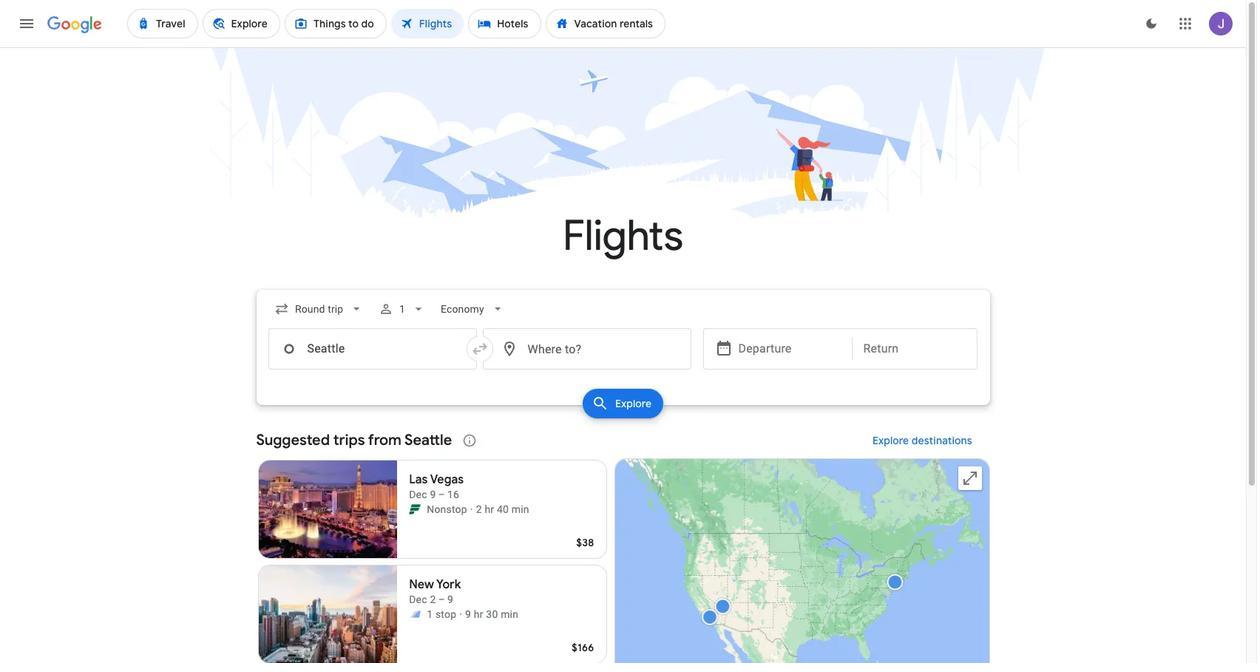 Task type: describe. For each thing, give the bounding box(es) containing it.
suggested trips from seattle region
[[256, 423, 990, 664]]

2 hr 40 min
[[476, 504, 529, 516]]

seattle
[[405, 431, 452, 450]]

hr for new york
[[474, 609, 484, 621]]

destinations
[[912, 434, 972, 448]]

166 US dollars text field
[[572, 641, 594, 655]]

explore for explore destinations
[[873, 434, 909, 448]]

Return text field
[[864, 329, 966, 369]]

suggested trips from seattle
[[256, 431, 452, 450]]

suggested
[[256, 431, 330, 450]]

york
[[437, 578, 461, 593]]

1 for 1
[[399, 303, 405, 315]]

$166
[[572, 641, 594, 655]]

Departure text field
[[739, 329, 841, 369]]

stop
[[436, 609, 457, 621]]

explore button
[[583, 389, 664, 419]]

Where to? text field
[[483, 328, 691, 370]]

flights
[[563, 210, 683, 263]]

1 button
[[373, 291, 432, 327]]

nonstop
[[427, 504, 467, 516]]

40
[[497, 504, 509, 516]]

dec for las
[[409, 489, 427, 501]]

1 stop
[[427, 609, 457, 621]]

9 hr 30 min
[[465, 609, 519, 621]]

2
[[476, 504, 482, 516]]

9
[[465, 609, 471, 621]]



Task type: locate. For each thing, give the bounding box(es) containing it.
38 US dollars text field
[[576, 536, 594, 550]]

dec for new
[[409, 594, 427, 606]]

1 inside suggested trips from seattle region
[[427, 609, 433, 621]]

None text field
[[268, 328, 477, 370]]

2 dec from the top
[[409, 594, 427, 606]]

$38
[[576, 536, 594, 550]]

 image
[[470, 502, 473, 517]]

0 vertical spatial 1
[[399, 303, 405, 315]]

dec up frontier and spirit image
[[409, 594, 427, 606]]

min
[[512, 504, 529, 516], [501, 609, 519, 621]]

hr right 9
[[474, 609, 484, 621]]

1 vertical spatial min
[[501, 609, 519, 621]]

 image
[[460, 607, 462, 622]]

1 dec from the top
[[409, 489, 427, 501]]

0 horizontal spatial hr
[[474, 609, 484, 621]]

1 vertical spatial 1
[[427, 609, 433, 621]]

dec
[[409, 489, 427, 501], [409, 594, 427, 606]]

2 – 9
[[430, 594, 454, 606]]

1
[[399, 303, 405, 315], [427, 609, 433, 621]]

vegas
[[430, 473, 464, 488]]

frontier image
[[409, 504, 421, 516]]

1 vertical spatial explore
[[873, 434, 909, 448]]

hr right the 2
[[485, 504, 494, 516]]

dec inside new york dec 2 – 9
[[409, 594, 427, 606]]

1 vertical spatial dec
[[409, 594, 427, 606]]

explore left destinations
[[873, 434, 909, 448]]

explore for explore
[[615, 397, 652, 411]]

from
[[368, 431, 402, 450]]

change appearance image
[[1134, 6, 1170, 41]]

main menu image
[[18, 15, 36, 33]]

0 vertical spatial hr
[[485, 504, 494, 516]]

min for york
[[501, 609, 519, 621]]

1 vertical spatial hr
[[474, 609, 484, 621]]

explore inside explore button
[[615, 397, 652, 411]]

frontier and spirit image
[[409, 609, 421, 621]]

las
[[409, 473, 428, 488]]

new
[[409, 578, 434, 593]]

0 horizontal spatial explore
[[615, 397, 652, 411]]

explore down where to? text field
[[615, 397, 652, 411]]

None field
[[268, 296, 370, 323], [435, 296, 511, 323], [268, 296, 370, 323], [435, 296, 511, 323]]

 image inside suggested trips from seattle region
[[460, 607, 462, 622]]

min right "30"
[[501, 609, 519, 621]]

1 horizontal spatial explore
[[873, 434, 909, 448]]

dec inside las vegas dec 9 – 16
[[409, 489, 427, 501]]

trips
[[333, 431, 365, 450]]

las vegas dec 9 – 16
[[409, 473, 464, 501]]

0 vertical spatial dec
[[409, 489, 427, 501]]

9 – 16
[[430, 489, 459, 501]]

min right 40
[[512, 504, 529, 516]]

1 inside popup button
[[399, 303, 405, 315]]

explore
[[615, 397, 652, 411], [873, 434, 909, 448]]

1 for 1 stop
[[427, 609, 433, 621]]

1 horizontal spatial hr
[[485, 504, 494, 516]]

explore destinations
[[873, 434, 972, 448]]

hr
[[485, 504, 494, 516], [474, 609, 484, 621]]

new york dec 2 – 9
[[409, 578, 461, 606]]

0 vertical spatial min
[[512, 504, 529, 516]]

Flight search field
[[244, 290, 1002, 423]]

dec down las
[[409, 489, 427, 501]]

hr for las vegas
[[485, 504, 494, 516]]

explore destinations button
[[855, 423, 990, 459]]

min for vegas
[[512, 504, 529, 516]]

30
[[486, 609, 498, 621]]

1 horizontal spatial 1
[[427, 609, 433, 621]]

0 horizontal spatial 1
[[399, 303, 405, 315]]

explore inside explore destinations 'button'
[[873, 434, 909, 448]]

0 vertical spatial explore
[[615, 397, 652, 411]]



Task type: vqa. For each thing, say whether or not it's contained in the screenshot.
10 hr 2 min
no



